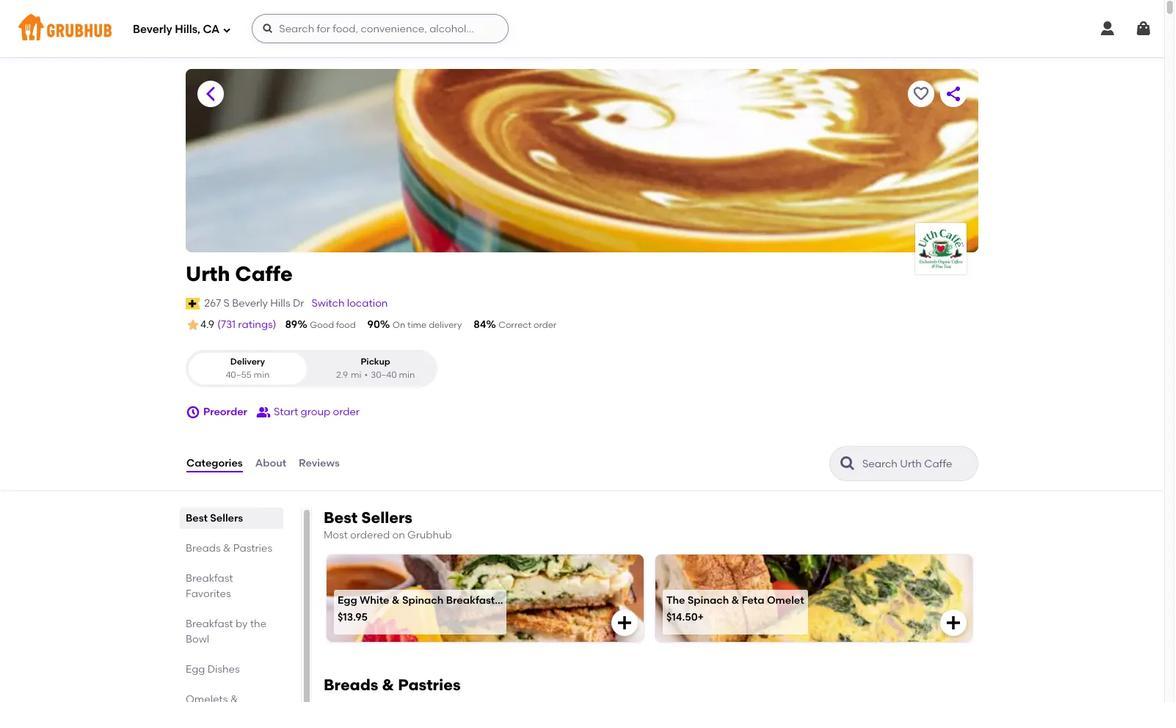 Task type: describe. For each thing, give the bounding box(es) containing it.
min inside delivery 40–55 min
[[254, 370, 270, 380]]

urth
[[186, 261, 230, 286]]

caffe
[[235, 261, 293, 286]]

dr
[[293, 297, 304, 310]]

start group order button
[[256, 400, 360, 426]]

svg image inside main navigation navigation
[[262, 23, 274, 35]]

& inside tab
[[223, 543, 231, 555]]

most
[[324, 530, 348, 542]]

breads & pastries tab
[[186, 541, 278, 557]]

267
[[204, 297, 221, 310]]

correct
[[499, 320, 532, 330]]

hills,
[[175, 22, 200, 36]]

& inside egg white & spinach breakfast... $13.95
[[392, 595, 400, 607]]

$13.95
[[338, 612, 368, 624]]

caret left icon image
[[202, 85, 220, 103]]

correct order
[[499, 320, 557, 330]]

location
[[347, 297, 388, 310]]

time
[[408, 320, 427, 330]]

4.9
[[200, 319, 214, 331]]

best for best sellers
[[186, 513, 208, 525]]

by
[[236, 618, 248, 631]]

favorites
[[186, 588, 231, 601]]

egg white & spinach breakfast... $13.95
[[338, 595, 503, 624]]

on
[[393, 320, 406, 330]]

267 s beverly hills dr button
[[204, 296, 305, 312]]

egg for egg dishes
[[186, 664, 205, 676]]

save this restaurant button
[[908, 81, 935, 107]]

min inside pickup 2.9 mi • 30–40 min
[[399, 370, 415, 380]]

89
[[285, 319, 298, 331]]

egg for egg white & spinach breakfast... $13.95
[[338, 595, 357, 607]]

about
[[255, 457, 286, 470]]

breakfast favorites tab
[[186, 571, 278, 602]]

on time delivery
[[393, 320, 462, 330]]

best sellers tab
[[186, 511, 278, 527]]

mi
[[351, 370, 362, 380]]

pickup 2.9 mi • 30–40 min
[[336, 357, 415, 380]]

267 s beverly hills dr
[[204, 297, 304, 310]]

(731
[[217, 319, 236, 331]]

categories
[[187, 457, 243, 470]]

dishes
[[208, 664, 240, 676]]

urth caffe logo image
[[916, 226, 967, 272]]

breads inside breads & pastries tab
[[186, 543, 221, 555]]

white
[[360, 595, 390, 607]]

1 vertical spatial pastries
[[398, 677, 461, 695]]

switch location
[[312, 297, 388, 310]]

delivery
[[429, 320, 462, 330]]

bowl
[[186, 634, 209, 646]]

save this restaurant image
[[913, 85, 930, 103]]

30–40
[[371, 370, 397, 380]]

breakfast for breakfast favorites
[[186, 573, 233, 585]]

omelet
[[767, 595, 805, 607]]

categories button
[[186, 438, 244, 491]]

breakfast favorites
[[186, 573, 233, 601]]

food
[[336, 320, 356, 330]]

subscription pass image
[[186, 298, 201, 310]]

beverly hills, ca
[[133, 22, 220, 36]]

90
[[368, 319, 380, 331]]

grubhub
[[408, 530, 452, 542]]

group
[[301, 406, 331, 419]]

40–55
[[226, 370, 252, 380]]

ca
[[203, 22, 220, 36]]

on
[[392, 530, 405, 542]]

2.9
[[336, 370, 348, 380]]



Task type: locate. For each thing, give the bounding box(es) containing it.
sellers for best sellers most ordered on grubhub
[[362, 509, 413, 527]]

svg image
[[262, 23, 274, 35], [186, 405, 200, 420]]

1 horizontal spatial spinach
[[688, 595, 729, 607]]

1 vertical spatial order
[[333, 406, 360, 419]]

reviews
[[299, 457, 340, 470]]

start group order
[[274, 406, 360, 419]]

1 horizontal spatial best
[[324, 509, 358, 527]]

0 horizontal spatial egg
[[186, 664, 205, 676]]

1 horizontal spatial min
[[399, 370, 415, 380]]

spinach
[[402, 595, 444, 607], [688, 595, 729, 607]]

the
[[250, 618, 267, 631]]

breads down best sellers
[[186, 543, 221, 555]]

best up 'most'
[[324, 509, 358, 527]]

pickup
[[361, 357, 391, 367]]

start
[[274, 406, 298, 419]]

min right 30–40
[[399, 370, 415, 380]]

order
[[534, 320, 557, 330], [333, 406, 360, 419]]

+
[[698, 612, 704, 624]]

1 horizontal spatial breads
[[324, 677, 379, 695]]

spinach right white
[[402, 595, 444, 607]]

0 vertical spatial order
[[534, 320, 557, 330]]

1 vertical spatial beverly
[[232, 297, 268, 310]]

1 horizontal spatial svg image
[[262, 23, 274, 35]]

0 horizontal spatial best
[[186, 513, 208, 525]]

sellers for best sellers
[[210, 513, 243, 525]]

1 horizontal spatial pastries
[[398, 677, 461, 695]]

0 horizontal spatial min
[[254, 370, 270, 380]]

reviews button
[[298, 438, 341, 491]]

breakfast
[[186, 573, 233, 585], [186, 618, 233, 631]]

good food
[[310, 320, 356, 330]]

switch
[[312, 297, 345, 310]]

tab
[[186, 693, 278, 703]]

beverly up (731 ratings)
[[232, 297, 268, 310]]

spinach inside egg white & spinach breakfast... $13.95
[[402, 595, 444, 607]]

min down delivery
[[254, 370, 270, 380]]

&
[[223, 543, 231, 555], [392, 595, 400, 607], [732, 595, 740, 607], [382, 677, 394, 695]]

beverly inside button
[[232, 297, 268, 310]]

delivery 40–55 min
[[226, 357, 270, 380]]

egg dishes
[[186, 664, 240, 676]]

beverly inside main navigation navigation
[[133, 22, 172, 36]]

1 horizontal spatial breads & pastries
[[324, 677, 461, 695]]

0 vertical spatial breads & pastries
[[186, 543, 272, 555]]

0 horizontal spatial pastries
[[233, 543, 272, 555]]

min
[[254, 370, 270, 380], [399, 370, 415, 380]]

switch location button
[[311, 296, 389, 312]]

1 horizontal spatial beverly
[[232, 297, 268, 310]]

breakfast by the bowl tab
[[186, 617, 278, 648]]

ordered
[[350, 530, 390, 542]]

svg image left preorder
[[186, 405, 200, 420]]

breakfast up the favorites
[[186, 573, 233, 585]]

breads
[[186, 543, 221, 555], [324, 677, 379, 695]]

egg
[[338, 595, 357, 607], [186, 664, 205, 676]]

good
[[310, 320, 334, 330]]

breakfast up 'bowl'
[[186, 618, 233, 631]]

0 vertical spatial breakfast
[[186, 573, 233, 585]]

1 horizontal spatial sellers
[[362, 509, 413, 527]]

1 vertical spatial egg
[[186, 664, 205, 676]]

feta
[[742, 595, 765, 607]]

sellers up breads & pastries tab
[[210, 513, 243, 525]]

2 spinach from the left
[[688, 595, 729, 607]]

search icon image
[[839, 455, 857, 473]]

svg image right ca
[[262, 23, 274, 35]]

sellers
[[362, 509, 413, 527], [210, 513, 243, 525]]

breads down $13.95
[[324, 677, 379, 695]]

urth caffe
[[186, 261, 293, 286]]

option group
[[186, 351, 438, 388]]

order right correct at the top of page
[[534, 320, 557, 330]]

egg inside tab
[[186, 664, 205, 676]]

main navigation navigation
[[0, 0, 1165, 57]]

1 horizontal spatial egg
[[338, 595, 357, 607]]

best inside best sellers most ordered on grubhub
[[324, 509, 358, 527]]

people icon image
[[256, 405, 271, 420]]

0 vertical spatial egg
[[338, 595, 357, 607]]

(731 ratings)
[[217, 319, 276, 331]]

2 min from the left
[[399, 370, 415, 380]]

1 horizontal spatial order
[[534, 320, 557, 330]]

spinach inside the spinach & feta omelet $14.50 +
[[688, 595, 729, 607]]

& inside the spinach & feta omelet $14.50 +
[[732, 595, 740, 607]]

84
[[474, 319, 486, 331]]

the
[[667, 595, 686, 607]]

1 breakfast from the top
[[186, 573, 233, 585]]

breads & pastries
[[186, 543, 272, 555], [324, 677, 461, 695]]

svg image inside preorder button
[[186, 405, 200, 420]]

0 vertical spatial pastries
[[233, 543, 272, 555]]

best up breads & pastries tab
[[186, 513, 208, 525]]

1 vertical spatial breakfast
[[186, 618, 233, 631]]

egg left 'dishes'
[[186, 664, 205, 676]]

best for best sellers most ordered on grubhub
[[324, 509, 358, 527]]

0 horizontal spatial sellers
[[210, 513, 243, 525]]

2 breakfast from the top
[[186, 618, 233, 631]]

preorder
[[203, 406, 247, 419]]

0 horizontal spatial spinach
[[402, 595, 444, 607]]

breakfast inside breakfast by the bowl
[[186, 618, 233, 631]]

egg dishes tab
[[186, 662, 278, 678]]

sellers up on
[[362, 509, 413, 527]]

1 vertical spatial breads
[[324, 677, 379, 695]]

s
[[224, 297, 230, 310]]

0 vertical spatial beverly
[[133, 22, 172, 36]]

svg image
[[1099, 20, 1117, 37], [1135, 20, 1153, 37], [223, 25, 232, 34], [616, 615, 634, 633], [945, 615, 963, 633]]

preorder button
[[186, 400, 247, 426]]

order inside button
[[333, 406, 360, 419]]

0 horizontal spatial beverly
[[133, 22, 172, 36]]

order right group
[[333, 406, 360, 419]]

breads & pastries inside tab
[[186, 543, 272, 555]]

1 spinach from the left
[[402, 595, 444, 607]]

breakfast for breakfast by the bowl
[[186, 618, 233, 631]]

breakfast...
[[446, 595, 503, 607]]

the spinach & feta omelet $14.50 +
[[667, 595, 805, 624]]

0 vertical spatial breads
[[186, 543, 221, 555]]

pastries
[[233, 543, 272, 555], [398, 677, 461, 695]]

0 horizontal spatial breads
[[186, 543, 221, 555]]

1 vertical spatial breads & pastries
[[324, 677, 461, 695]]

beverly left 'hills,'
[[133, 22, 172, 36]]

best sellers most ordered on grubhub
[[324, 509, 452, 542]]

option group containing delivery 40–55 min
[[186, 351, 438, 388]]

Search for food, convenience, alcohol... search field
[[252, 14, 509, 43]]

star icon image
[[186, 318, 200, 333]]

$14.50
[[667, 612, 698, 624]]

1 vertical spatial svg image
[[186, 405, 200, 420]]

egg inside egg white & spinach breakfast... $13.95
[[338, 595, 357, 607]]

pastries inside tab
[[233, 543, 272, 555]]

breakfast by the bowl
[[186, 618, 267, 646]]

sellers inside best sellers tab
[[210, 513, 243, 525]]

0 horizontal spatial breads & pastries
[[186, 543, 272, 555]]

hills
[[270, 297, 290, 310]]

0 horizontal spatial order
[[333, 406, 360, 419]]

delivery
[[230, 357, 265, 367]]

sellers inside best sellers most ordered on grubhub
[[362, 509, 413, 527]]

share icon image
[[945, 85, 963, 103]]

best sellers
[[186, 513, 243, 525]]

Search Urth Caffe search field
[[861, 458, 974, 472]]

egg up $13.95
[[338, 595, 357, 607]]

0 vertical spatial svg image
[[262, 23, 274, 35]]

beverly
[[133, 22, 172, 36], [232, 297, 268, 310]]

•
[[365, 370, 368, 380]]

best inside tab
[[186, 513, 208, 525]]

best
[[324, 509, 358, 527], [186, 513, 208, 525]]

1 min from the left
[[254, 370, 270, 380]]

spinach up +
[[688, 595, 729, 607]]

ratings)
[[238, 319, 276, 331]]

about button
[[255, 438, 287, 491]]

0 horizontal spatial svg image
[[186, 405, 200, 420]]



Task type: vqa. For each thing, say whether or not it's contained in the screenshot.
$0
no



